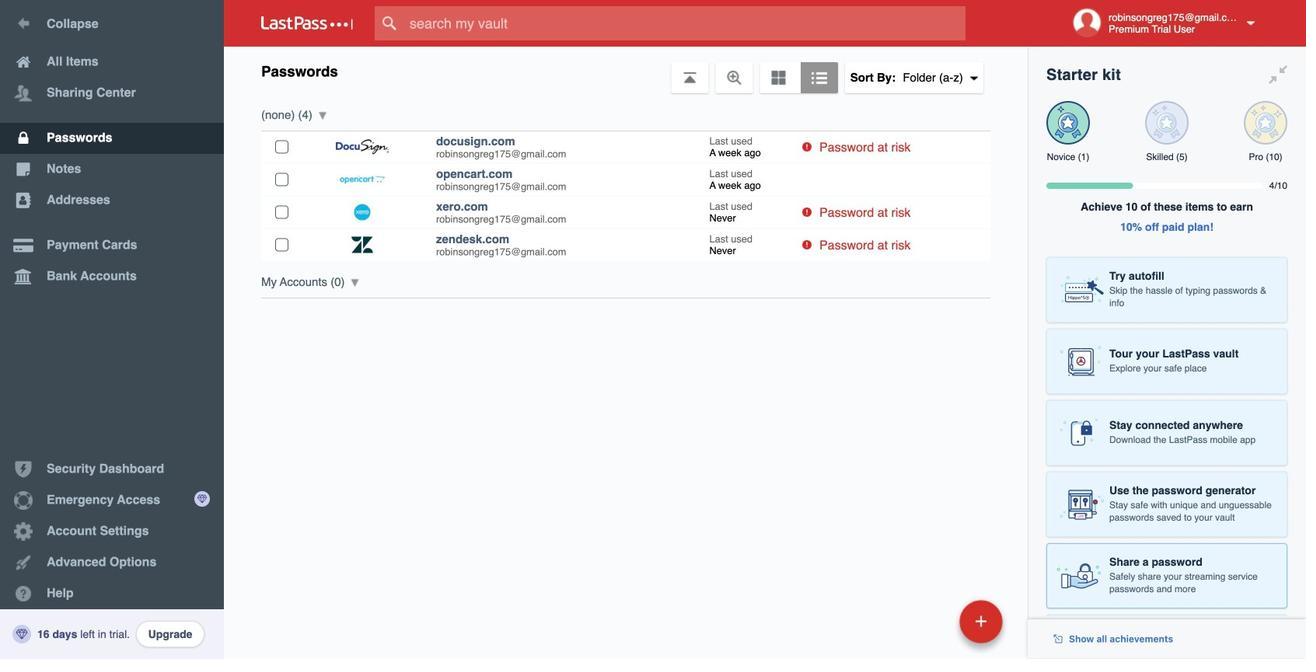 Task type: locate. For each thing, give the bounding box(es) containing it.
main navigation navigation
[[0, 0, 224, 659]]

new item element
[[853, 599, 1008, 644]]

lastpass image
[[261, 16, 353, 30]]



Task type: describe. For each thing, give the bounding box(es) containing it.
vault options navigation
[[224, 47, 1028, 93]]

Search search field
[[375, 6, 996, 40]]

search my vault text field
[[375, 6, 996, 40]]

new item navigation
[[853, 596, 1012, 659]]



